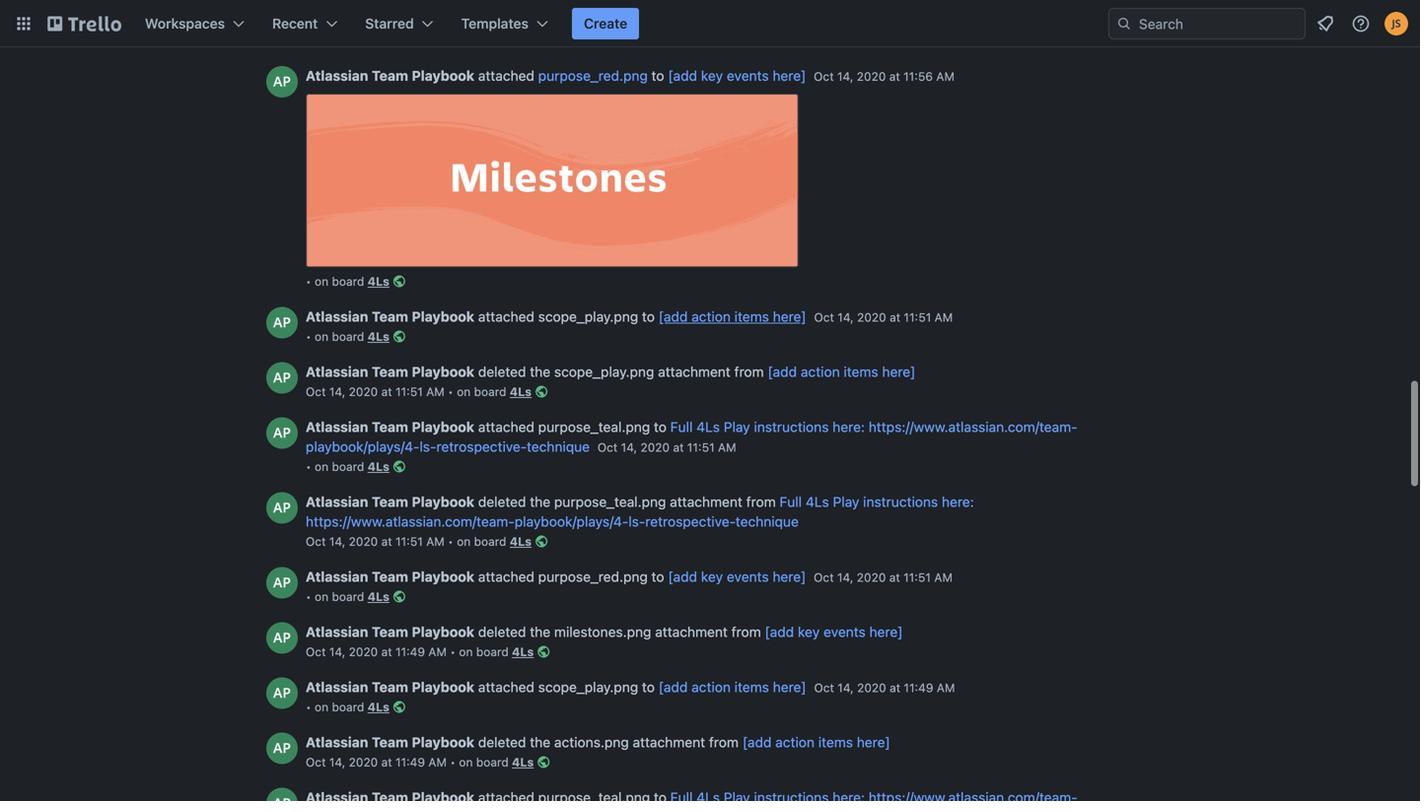 Task type: locate. For each thing, give the bounding box(es) containing it.
from for milestones.png
[[731, 624, 761, 641]]

at inside the atlassian team playbook attached scope_play.png to [add action items here] oct 14, 2020 at 11:49 am
[[890, 682, 900, 695]]

to right purpose_red.png link
[[651, 68, 664, 84]]

oct 14, 2020 at 11:51 am link
[[814, 311, 953, 325], [306, 385, 445, 399], [597, 441, 736, 455], [306, 535, 445, 549], [814, 571, 953, 585]]

playbook for atlassian team playbook attached scope_play.png to [add action items here] oct 14, 2020 at 11:49 am
[[412, 680, 474, 696]]

9 team from the top
[[372, 735, 408, 751]]

2 team from the top
[[372, 309, 408, 325]]

ls- for attached
[[420, 439, 436, 455]]

2 oct 14, 2020 at 11:51 am • on board 4ls from the top
[[306, 535, 532, 549]]

1 team from the top
[[372, 68, 408, 84]]

oct 14, 2020 at 11:49 am • on board 4ls for atlassian team playbook deleted the actions.png attachment from [add action items here]
[[306, 756, 534, 770]]

1 horizontal spatial technique
[[736, 514, 799, 530]]

atlassian team playbook attached scope_play.png to [add action items here] oct 14, 2020 at 11:51 am
[[306, 309, 953, 325]]

0 vertical spatial here:
[[833, 419, 865, 436]]

the up the atlassian team playbook attached purpose_teal.png to
[[530, 364, 550, 380]]

technique inside the full 4ls play instructions here: https://www.atlassian.com/team- playbook/plays/4-ls-retrospective-technique
[[527, 439, 590, 455]]

0 vertical spatial oct 14, 2020 at 11:49 am link
[[306, 646, 447, 659]]

ls- down the atlassian team playbook attached purpose_teal.png to
[[420, 439, 436, 455]]

anyone on the internet can see this board. only board members can edit. image
[[389, 272, 409, 292], [389, 327, 409, 347], [532, 532, 551, 552], [389, 698, 409, 718], [534, 753, 553, 773]]

1 vertical spatial oct 14, 2020 at 11:51 am • on board 4ls
[[306, 535, 532, 549]]

0 vertical spatial purpose_teal.png
[[538, 419, 650, 436]]

here: inside 'full 4ls play instructions here: https://www.atlassian.com/team-playbook/plays/4-ls-retrospective-technique'
[[942, 494, 974, 511]]

technique for attachment from
[[736, 514, 799, 530]]

team for atlassian team playbook attached purpose_teal.png to
[[372, 419, 408, 436]]

play for to
[[724, 419, 750, 436]]

am inside the atlassian team playbook attached scope_play.png to [add action items here] oct 14, 2020 at 11:49 am
[[937, 682, 955, 695]]

attachment
[[658, 364, 731, 380], [670, 494, 742, 511], [655, 624, 728, 641], [633, 735, 705, 751]]

to down 'full 4ls play instructions here: https://www.atlassian.com/team-playbook/plays/4-ls-retrospective-technique'
[[651, 569, 664, 585]]

0 horizontal spatial playbook/plays/4-
[[306, 439, 420, 455]]

purpose_red.png down create button
[[538, 68, 648, 84]]

am inside the atlassian team playbook attached scope_play.png to [add action items here] oct 14, 2020 at 11:51 am
[[935, 311, 953, 325]]

1 vertical spatial full
[[780, 494, 802, 511]]

0 vertical spatial oct 14, 2020 at 11:51 am • on board 4ls
[[306, 385, 532, 399]]

the
[[530, 364, 550, 380], [530, 494, 550, 511], [530, 624, 550, 641], [530, 735, 550, 751]]

0 horizontal spatial ls-
[[420, 439, 436, 455]]

0 vertical spatial playbook/plays/4-
[[306, 439, 420, 455]]

purpose_red.png for atlassian team playbook attached purpose_red.png to [add key events here] oct 14, 2020 at 11:51 am
[[538, 569, 648, 585]]

to up "oct 14, 2020 at 11:51 am"
[[654, 419, 667, 436]]

0 horizontal spatial instructions
[[754, 419, 829, 436]]

here:
[[833, 419, 865, 436], [942, 494, 974, 511]]

4ls inside 'full 4ls play instructions here: https://www.atlassian.com/team-playbook/plays/4-ls-retrospective-technique'
[[806, 494, 829, 511]]

1 vertical spatial key
[[701, 569, 723, 585]]

purpose_teal.png
[[538, 419, 650, 436], [554, 494, 666, 511]]

0 vertical spatial [add key events here] link
[[668, 68, 806, 84]]

5 playbook from the top
[[412, 494, 474, 511]]

6 playbook from the top
[[412, 569, 474, 585]]

playbook/plays/4- inside 'full 4ls play instructions here: https://www.atlassian.com/team-playbook/plays/4-ls-retrospective-technique'
[[515, 514, 628, 530]]

retrospective- inside 'full 4ls play instructions here: https://www.atlassian.com/team-playbook/plays/4-ls-retrospective-technique'
[[645, 514, 736, 530]]

5 team from the top
[[372, 494, 408, 511]]

8 playbook from the top
[[412, 680, 474, 696]]

key for atlassian team playbook attached purpose_red.png to [add key events here] oct 14, 2020 at 11:56 am
[[701, 68, 723, 84]]

am
[[936, 70, 955, 83], [935, 311, 953, 325], [426, 385, 445, 399], [718, 441, 736, 455], [426, 535, 445, 549], [934, 571, 953, 585], [428, 646, 447, 659], [937, 682, 955, 695], [428, 756, 447, 770]]

attachment up the atlassian team playbook attached scope_play.png to [add action items here] oct 14, 2020 at 11:49 am
[[655, 624, 728, 641]]

4ls link
[[368, 275, 389, 289], [368, 330, 389, 344], [510, 385, 532, 399], [368, 460, 389, 474], [510, 535, 532, 549], [368, 590, 389, 604], [512, 646, 534, 659], [368, 701, 389, 715], [512, 756, 534, 770]]

7 playbook from the top
[[412, 624, 474, 641]]

atlassian for atlassian team playbook deleted the purpose_teal.png attachment from
[[306, 494, 368, 511]]

playbook/plays/4-
[[306, 439, 420, 455], [515, 514, 628, 530]]

3 • on board 4ls from the top
[[306, 460, 389, 474]]

0 vertical spatial oct 14, 2020 at 11:49 am • on board 4ls
[[306, 646, 534, 659]]

1 vertical spatial purpose_red.png
[[538, 569, 648, 585]]

on
[[459, 34, 473, 47], [315, 275, 329, 289], [315, 330, 329, 344], [457, 385, 471, 399], [315, 460, 329, 474], [457, 535, 471, 549], [315, 590, 329, 604], [459, 646, 473, 659], [315, 701, 329, 715], [459, 756, 473, 770]]

events
[[727, 68, 769, 84], [727, 569, 769, 585], [823, 624, 866, 641]]

[add
[[668, 68, 697, 84], [658, 309, 688, 325], [768, 364, 797, 380], [668, 569, 697, 585], [765, 624, 794, 641], [658, 680, 688, 696], [742, 735, 772, 751]]

• on board
[[447, 34, 512, 47]]

0 horizontal spatial here:
[[833, 419, 865, 436]]

action
[[691, 309, 731, 325], [801, 364, 840, 380], [691, 680, 731, 696], [775, 735, 815, 751]]

• on board 4ls for atlassian team playbook attached purpose_teal.png to
[[306, 460, 389, 474]]

4 atlassian team playbook (atlassianteamplaybook) image from the top
[[266, 568, 298, 599]]

deleted
[[478, 364, 526, 380], [478, 494, 526, 511], [478, 624, 526, 641], [478, 735, 526, 751]]

events for atlassian team playbook attached purpose_red.png to [add key events here] oct 14, 2020 at 11:56 am
[[727, 68, 769, 84]]

1 vertical spatial instructions
[[863, 494, 938, 511]]

atlassian team playbook (atlassianteamplaybook) image
[[266, 66, 298, 98], [266, 363, 298, 394], [266, 418, 298, 449], [266, 568, 298, 599], [266, 623, 298, 655], [266, 678, 298, 710], [266, 733, 298, 765]]

scope_play.png
[[538, 309, 638, 325], [554, 364, 654, 380], [538, 680, 638, 696]]

items
[[734, 309, 769, 325], [844, 364, 878, 380], [734, 680, 769, 696], [818, 735, 853, 751]]

oct inside the atlassian team playbook attached scope_play.png to [add action items here] oct 14, 2020 at 11:51 am
[[814, 311, 834, 325]]

0 horizontal spatial full
[[670, 419, 693, 436]]

primary element
[[0, 0, 1420, 47]]

1 vertical spatial retrospective-
[[645, 514, 736, 530]]

1 horizontal spatial here:
[[942, 494, 974, 511]]

5 attached from the top
[[478, 680, 534, 696]]

scope_play.png up atlassian team playbook deleted the scope_play.png attachment from [add action items here]
[[538, 309, 638, 325]]

https://www.atlassian.com/team- inside 'full 4ls play instructions here: https://www.atlassian.com/team-playbook/plays/4-ls-retrospective-technique'
[[306, 514, 515, 530]]

play for attachment from
[[833, 494, 859, 511]]

3 playbook from the top
[[412, 364, 474, 380]]

key
[[701, 68, 723, 84], [701, 569, 723, 585], [798, 624, 820, 641]]

1 vertical spatial purpose_teal.png
[[554, 494, 666, 511]]

here]
[[773, 68, 806, 84], [773, 309, 806, 325], [882, 364, 916, 380], [773, 569, 806, 585], [869, 624, 903, 641], [773, 680, 806, 696], [857, 735, 890, 751]]

1 oct 14, 2020 at 11:51 am • on board 4ls from the top
[[306, 385, 532, 399]]

oct 14, 2020 at 11:49 am link
[[306, 646, 447, 659], [814, 682, 955, 695], [306, 756, 447, 770]]

attached
[[478, 68, 534, 84], [478, 309, 534, 325], [478, 419, 534, 436], [478, 569, 534, 585], [478, 680, 534, 696]]

retrospective- inside the full 4ls play instructions here: https://www.atlassian.com/team- playbook/plays/4-ls-retrospective-technique
[[436, 439, 527, 455]]

playbook for atlassian team playbook deleted the purpose_teal.png attachment from
[[412, 494, 474, 511]]

0 horizontal spatial play
[[724, 419, 750, 436]]

1 vertical spatial ls-
[[628, 514, 645, 530]]

attached for atlassian team playbook attached purpose_teal.png to
[[478, 419, 534, 436]]

2 vertical spatial [add key events here] link
[[765, 624, 903, 641]]

0 vertical spatial atlassian team playbook (atlassianteamplaybook) image
[[266, 307, 298, 339]]

play inside 'full 4ls play instructions here: https://www.atlassian.com/team-playbook/plays/4-ls-retrospective-technique'
[[833, 494, 859, 511]]

ls- inside the full 4ls play instructions here: https://www.atlassian.com/team- playbook/plays/4-ls-retrospective-technique
[[420, 439, 436, 455]]

1 vertical spatial events
[[727, 569, 769, 585]]

atlassian for atlassian team playbook attached scope_play.png to [add action items here] oct 14, 2020 at 11:51 am
[[306, 309, 368, 325]]

from for purpose_teal.png
[[746, 494, 776, 511]]

purpose_teal.png up atlassian team playbook attached purpose_red.png to [add key events here] oct 14, 2020 at 11:51 am
[[554, 494, 666, 511]]

1 horizontal spatial retrospective-
[[645, 514, 736, 530]]

to up atlassian team playbook deleted the scope_play.png attachment from [add action items here]
[[642, 309, 655, 325]]

retrospective- down "oct 14, 2020 at 11:51 am"
[[645, 514, 736, 530]]

0 horizontal spatial https://www.atlassian.com/team-
[[306, 514, 515, 530]]

1 vertical spatial scope_play.png
[[554, 364, 654, 380]]

1 horizontal spatial full
[[780, 494, 802, 511]]

4 attached from the top
[[478, 569, 534, 585]]

play inside the full 4ls play instructions here: https://www.atlassian.com/team- playbook/plays/4-ls-retrospective-technique
[[724, 419, 750, 436]]

oct 14, 2020 at 11:51 am • on board 4ls for atlassian team playbook deleted the scope_play.png attachment from [add action items here]
[[306, 385, 532, 399]]

attachment for actions.png
[[633, 735, 705, 751]]

[add action items here] link
[[658, 309, 806, 325], [768, 364, 916, 380], [658, 680, 806, 696], [742, 735, 890, 751]]

to down atlassian team playbook deleted the milestones.png attachment from [add key events here]
[[642, 680, 655, 696]]

3 attached from the top
[[478, 419, 534, 436]]

1 vertical spatial oct 14, 2020 at 11:49 am • on board 4ls
[[306, 756, 534, 770]]

11:56
[[903, 70, 933, 83]]

2 • on board 4ls from the top
[[306, 330, 389, 344]]

9 playbook from the top
[[412, 735, 474, 751]]

the left milestones.png
[[530, 624, 550, 641]]

board
[[476, 34, 508, 47], [332, 275, 364, 289], [332, 330, 364, 344], [474, 385, 506, 399], [332, 460, 364, 474], [474, 535, 506, 549], [332, 590, 364, 604], [476, 646, 509, 659], [332, 701, 364, 715], [476, 756, 509, 770]]

team for atlassian team playbook deleted the purpose_teal.png attachment from
[[372, 494, 408, 511]]

https://www.atlassian.com/team- inside the full 4ls play instructions here: https://www.atlassian.com/team- playbook/plays/4-ls-retrospective-technique
[[869, 419, 1077, 436]]

the left actions.png at the bottom left of the page
[[530, 735, 550, 751]]

playbook/plays/4- inside the full 4ls play instructions here: https://www.atlassian.com/team- playbook/plays/4-ls-retrospective-technique
[[306, 439, 420, 455]]

retrospective-
[[436, 439, 527, 455], [645, 514, 736, 530]]

team for atlassian team playbook attached scope_play.png to [add action items here] oct 14, 2020 at 11:49 am
[[372, 680, 408, 696]]

0 horizontal spatial retrospective-
[[436, 439, 527, 455]]

atlassian team playbook (atlassianteamplaybook) image
[[266, 307, 298, 339], [266, 493, 298, 524]]

• on board 4ls for atlassian team playbook attached scope_play.png to [add action items here] oct 14, 2020 at 11:51 am
[[306, 330, 389, 344]]

0 vertical spatial key
[[701, 68, 723, 84]]

purpose_red.png
[[538, 68, 648, 84], [538, 569, 648, 585]]

11:51
[[904, 311, 931, 325], [395, 385, 423, 399], [687, 441, 715, 455], [395, 535, 423, 549], [903, 571, 931, 585]]

at
[[889, 70, 900, 83], [890, 311, 900, 325], [381, 385, 392, 399], [673, 441, 684, 455], [381, 535, 392, 549], [889, 571, 900, 585], [381, 646, 392, 659], [890, 682, 900, 695], [381, 756, 392, 770]]

open information menu image
[[1351, 14, 1371, 34]]

playbook
[[412, 68, 474, 84], [412, 309, 474, 325], [412, 364, 474, 380], [412, 419, 474, 436], [412, 494, 474, 511], [412, 569, 474, 585], [412, 624, 474, 641], [412, 680, 474, 696], [412, 735, 474, 751]]

the for scope_play.png
[[530, 364, 550, 380]]

• on board 4ls
[[306, 275, 389, 289], [306, 330, 389, 344], [306, 460, 389, 474], [306, 590, 389, 604], [306, 701, 389, 715]]

4 the from the top
[[530, 735, 550, 751]]

2 oct 14, 2020 at 11:49 am • on board 4ls from the top
[[306, 756, 534, 770]]

from
[[734, 364, 764, 380], [746, 494, 776, 511], [731, 624, 761, 641], [709, 735, 739, 751]]

team
[[372, 68, 408, 84], [372, 309, 408, 325], [372, 364, 408, 380], [372, 419, 408, 436], [372, 494, 408, 511], [372, 569, 408, 585], [372, 624, 408, 641], [372, 680, 408, 696], [372, 735, 408, 751]]

2 attached from the top
[[478, 309, 534, 325]]

8 team from the top
[[372, 680, 408, 696]]

oct 14, 2020 at 11:51 am • on board 4ls
[[306, 385, 532, 399], [306, 535, 532, 549]]

playbook/plays/4- for attached
[[306, 439, 420, 455]]

workspaces button
[[133, 8, 256, 39]]

1 vertical spatial playbook/plays/4-
[[515, 514, 628, 530]]

3 the from the top
[[530, 624, 550, 641]]

1 horizontal spatial https://www.atlassian.com/team-
[[869, 419, 1077, 436]]

attached for atlassian team playbook attached scope_play.png to [add action items here] oct 14, 2020 at 11:49 am
[[478, 680, 534, 696]]

1 vertical spatial here:
[[942, 494, 974, 511]]

4ls
[[368, 275, 389, 289], [368, 330, 389, 344], [510, 385, 532, 399], [696, 419, 720, 436], [368, 460, 389, 474], [806, 494, 829, 511], [510, 535, 532, 549], [368, 590, 389, 604], [512, 646, 534, 659], [368, 701, 389, 715], [512, 756, 534, 770]]

2 purpose_red.png from the top
[[538, 569, 648, 585]]

the down the atlassian team playbook attached purpose_teal.png to
[[530, 494, 550, 511]]

retrospective- down the atlassian team playbook attached purpose_teal.png to
[[436, 439, 527, 455]]

oct 14, 2020 at 11:49 am link for atlassian team playbook deleted the actions.png attachment from [add action items here]
[[306, 756, 447, 770]]

1 vertical spatial [add key events here] link
[[668, 569, 806, 585]]

0 vertical spatial ls-
[[420, 439, 436, 455]]

4 atlassian from the top
[[306, 419, 368, 436]]

4 playbook from the top
[[412, 419, 474, 436]]

milestones.png
[[554, 624, 651, 641]]

full
[[670, 419, 693, 436], [780, 494, 802, 511]]

11:49
[[395, 646, 425, 659], [904, 682, 933, 695], [395, 756, 425, 770]]

14, inside atlassian team playbook attached purpose_red.png to [add key events here] oct 14, 2020 at 11:51 am
[[837, 571, 853, 585]]

atlassian
[[306, 68, 368, 84], [306, 309, 368, 325], [306, 364, 368, 380], [306, 419, 368, 436], [306, 494, 368, 511], [306, 569, 368, 585], [306, 624, 368, 641], [306, 680, 368, 696], [306, 735, 368, 751]]

scope_play.png down the atlassian team playbook attached scope_play.png to [add action items here] oct 14, 2020 at 11:51 am
[[554, 364, 654, 380]]

atlassian team playbook deleted the actions.png attachment from [add action items here]
[[306, 735, 890, 751]]

14,
[[837, 70, 853, 83], [837, 311, 854, 325], [329, 385, 345, 399], [621, 441, 637, 455], [329, 535, 345, 549], [837, 571, 853, 585], [329, 646, 345, 659], [837, 682, 854, 695], [329, 756, 345, 770]]

1 attached from the top
[[478, 68, 534, 84]]

3 deleted from the top
[[478, 624, 526, 641]]

to for atlassian team playbook attached scope_play.png to [add action items here] oct 14, 2020 at 11:51 am
[[642, 309, 655, 325]]

purpose_red.png up milestones.png
[[538, 569, 648, 585]]

technique
[[527, 439, 590, 455], [736, 514, 799, 530]]

https://www.atlassian.com/team-
[[869, 419, 1077, 436], [306, 514, 515, 530]]

instructions inside the full 4ls play instructions here: https://www.atlassian.com/team- playbook/plays/4-ls-retrospective-technique
[[754, 419, 829, 436]]

8 atlassian from the top
[[306, 680, 368, 696]]

1 deleted from the top
[[478, 364, 526, 380]]

1 vertical spatial play
[[833, 494, 859, 511]]

11:51 inside the atlassian team playbook attached scope_play.png to [add action items here] oct 14, 2020 at 11:51 am
[[904, 311, 931, 325]]

[add action items here] link for second atlassian team playbook (atlassianteamplaybook) image
[[768, 364, 916, 380]]

2020
[[857, 70, 886, 83], [857, 311, 886, 325], [349, 385, 378, 399], [640, 441, 670, 455], [349, 535, 378, 549], [857, 571, 886, 585], [349, 646, 378, 659], [857, 682, 886, 695], [349, 756, 378, 770]]

0 vertical spatial play
[[724, 419, 750, 436]]

oct 14, 2020 at 11:49 am • on board 4ls for atlassian team playbook deleted the milestones.png attachment from [add key events here]
[[306, 646, 534, 659]]

here: for full 4ls play instructions here: https://www.atlassian.com/team-playbook/plays/4-ls-retrospective-technique
[[942, 494, 974, 511]]

1 horizontal spatial instructions
[[863, 494, 938, 511]]

instructions
[[754, 419, 829, 436], [863, 494, 938, 511]]

0 vertical spatial purpose_red.png
[[538, 68, 648, 84]]

templates button
[[449, 8, 560, 39]]

oct inside the atlassian team playbook attached scope_play.png to [add action items here] oct 14, 2020 at 11:49 am
[[814, 682, 834, 695]]

• on board 4ls for atlassian team playbook attached scope_play.png to [add action items here] oct 14, 2020 at 11:49 am
[[306, 701, 389, 715]]

atlassian for atlassian team playbook attached purpose_red.png to [add key events here] oct 14, 2020 at 11:56 am
[[306, 68, 368, 84]]

attachment down full 4ls play instructions here: https://www.atlassian.com/team- playbook/plays/4-ls-retrospective-technique link
[[670, 494, 742, 511]]

7 atlassian team playbook (atlassianteamplaybook) image from the top
[[266, 733, 298, 765]]

3 atlassian from the top
[[306, 364, 368, 380]]

oct 14, 2020 at 11:51 am • on board 4ls for atlassian team playbook deleted the purpose_teal.png attachment from
[[306, 535, 532, 549]]

oct 14, 2020 at 11:49 am link for atlassian team playbook deleted the milestones.png attachment from [add key events here]
[[306, 646, 447, 659]]

back to home image
[[47, 8, 121, 39]]

2 atlassian team playbook (atlassianteamplaybook) image from the top
[[266, 493, 298, 524]]

2 vertical spatial key
[[798, 624, 820, 641]]

full 4ls play instructions here: https://www.atlassian.com/team-playbook/plays/4-ls-retrospective-technique link
[[306, 494, 974, 530]]

to
[[651, 68, 664, 84], [642, 309, 655, 325], [654, 419, 667, 436], [651, 569, 664, 585], [642, 680, 655, 696]]

2 playbook from the top
[[412, 309, 474, 325]]

2 the from the top
[[530, 494, 550, 511]]

0 vertical spatial scope_play.png
[[538, 309, 638, 325]]

0 vertical spatial technique
[[527, 439, 590, 455]]

1 playbook from the top
[[412, 68, 474, 84]]

1 vertical spatial https://www.atlassian.com/team-
[[306, 514, 515, 530]]

11:49 for atlassian team playbook deleted the actions.png attachment from [add action items here]
[[395, 756, 425, 770]]

1 vertical spatial technique
[[736, 514, 799, 530]]

1 vertical spatial 11:49
[[904, 682, 933, 695]]

1 the from the top
[[530, 364, 550, 380]]

0 vertical spatial full
[[670, 419, 693, 436]]

full 4ls play instructions here: https://www.atlassian.com/team- playbook/plays/4-ls-retrospective-technique
[[306, 419, 1077, 455]]

ls- up atlassian team playbook attached purpose_red.png to [add key events here] oct 14, 2020 at 11:51 am
[[628, 514, 645, 530]]

0 vertical spatial https://www.atlassian.com/team-
[[869, 419, 1077, 436]]

team for atlassian team playbook deleted the actions.png attachment from [add action items here]
[[372, 735, 408, 751]]

scope_play.png for atlassian team playbook attached scope_play.png to [add action items here] oct 14, 2020 at 11:49 am
[[538, 680, 638, 696]]

attachment up full 4ls play instructions here: https://www.atlassian.com/team- playbook/plays/4-ls-retrospective-technique link
[[658, 364, 731, 380]]

oct 14, 2020 at 11:51 am link for full 4ls play instructions here: https://www.atlassian.com/team- playbook/plays/4-ls-retrospective-technique
[[597, 441, 736, 455]]

1 atlassian from the top
[[306, 68, 368, 84]]

purpose_red.png link
[[538, 68, 648, 84]]

instructions inside 'full 4ls play instructions here: https://www.atlassian.com/team-playbook/plays/4-ls-retrospective-technique'
[[863, 494, 938, 511]]

5 • on board 4ls from the top
[[306, 701, 389, 715]]

7 atlassian from the top
[[306, 624, 368, 641]]

here: inside the full 4ls play instructions here: https://www.atlassian.com/team- playbook/plays/4-ls-retrospective-technique
[[833, 419, 865, 436]]

full inside the full 4ls play instructions here: https://www.atlassian.com/team- playbook/plays/4-ls-retrospective-technique
[[670, 419, 693, 436]]

purpose_teal.png down atlassian team playbook deleted the scope_play.png attachment from [add action items here]
[[538, 419, 650, 436]]

to for atlassian team playbook attached scope_play.png to [add action items here] oct 14, 2020 at 11:49 am
[[642, 680, 655, 696]]

0 horizontal spatial technique
[[527, 439, 590, 455]]

full inside 'full 4ls play instructions here: https://www.atlassian.com/team-playbook/plays/4-ls-retrospective-technique'
[[780, 494, 802, 511]]

2 deleted from the top
[[478, 494, 526, 511]]

0 vertical spatial instructions
[[754, 419, 829, 436]]

playbook/plays/4- for deleted the
[[515, 514, 628, 530]]

https://www.atlassian.com/team- for full 4ls play instructions here: https://www.atlassian.com/team- playbook/plays/4-ls-retrospective-technique
[[869, 419, 1077, 436]]

1 purpose_red.png from the top
[[538, 68, 648, 84]]

2 vertical spatial scope_play.png
[[538, 680, 638, 696]]

•
[[450, 34, 456, 47], [306, 275, 311, 289], [306, 330, 311, 344], [448, 385, 453, 399], [306, 460, 311, 474], [448, 535, 453, 549], [306, 590, 311, 604], [450, 646, 456, 659], [306, 701, 311, 715], [450, 756, 456, 770]]

technique inside 'full 4ls play instructions here: https://www.atlassian.com/team-playbook/plays/4-ls-retrospective-technique'
[[736, 514, 799, 530]]

1 vertical spatial atlassian team playbook (atlassianteamplaybook) image
[[266, 493, 298, 524]]

2 vertical spatial oct 14, 2020 at 11:49 am link
[[306, 756, 447, 770]]

attachment down the atlassian team playbook attached scope_play.png to [add action items here] oct 14, 2020 at 11:49 am
[[633, 735, 705, 751]]

attachment for scope_play.png
[[658, 364, 731, 380]]

[add key events here] link
[[668, 68, 806, 84], [668, 569, 806, 585], [765, 624, 903, 641]]

4 deleted from the top
[[478, 735, 526, 751]]

0 vertical spatial retrospective-
[[436, 439, 527, 455]]

5 atlassian from the top
[[306, 494, 368, 511]]

team for atlassian team playbook attached purpose_red.png to [add key events here] oct 14, 2020 at 11:51 am
[[372, 569, 408, 585]]

scope_play.png up actions.png at the bottom left of the page
[[538, 680, 638, 696]]

0 vertical spatial events
[[727, 68, 769, 84]]

oct 14, 2020 at 11:49 am • on board 4ls
[[306, 646, 534, 659], [306, 756, 534, 770]]

anyone on the internet can see this board. only board members can edit. image
[[534, 31, 553, 50], [532, 382, 551, 402], [389, 457, 409, 477], [389, 587, 409, 607], [534, 643, 553, 662]]

4 • on board 4ls from the top
[[306, 590, 389, 604]]

attached for atlassian team playbook attached scope_play.png to [add action items here] oct 14, 2020 at 11:51 am
[[478, 309, 534, 325]]

4 team from the top
[[372, 419, 408, 436]]

5 atlassian team playbook (atlassianteamplaybook) image from the top
[[266, 623, 298, 655]]

1 oct 14, 2020 at 11:49 am • on board 4ls from the top
[[306, 646, 534, 659]]

1 horizontal spatial play
[[833, 494, 859, 511]]

ls- inside 'full 4ls play instructions here: https://www.atlassian.com/team-playbook/plays/4-ls-retrospective-technique'
[[628, 514, 645, 530]]

7 team from the top
[[372, 624, 408, 641]]

atlassian team playbook attached purpose_teal.png to
[[306, 419, 670, 436]]

retrospective- for deleted the
[[645, 514, 736, 530]]

am inside atlassian team playbook attached purpose_red.png to [add key events here] oct 14, 2020 at 11:56 am
[[936, 70, 955, 83]]

[add key events here] link for purpose_red.png
[[668, 569, 806, 585]]

events for atlassian team playbook attached purpose_red.png to [add key events here] oct 14, 2020 at 11:51 am
[[727, 569, 769, 585]]

1 horizontal spatial playbook/plays/4-
[[515, 514, 628, 530]]

6 team from the top
[[372, 569, 408, 585]]

playbook for atlassian team playbook attached purpose_red.png to [add key events here] oct 14, 2020 at 11:51 am
[[412, 569, 474, 585]]

2 atlassian from the top
[[306, 309, 368, 325]]

team for atlassian team playbook deleted the milestones.png attachment from [add key events here]
[[372, 624, 408, 641]]

play
[[724, 419, 750, 436], [833, 494, 859, 511]]

9 atlassian from the top
[[306, 735, 368, 751]]

3 team from the top
[[372, 364, 408, 380]]

2 vertical spatial 11:49
[[395, 756, 425, 770]]

attachment for purpose_teal.png
[[670, 494, 742, 511]]

• on board 4ls for atlassian team playbook attached purpose_red.png to [add key events here] oct 14, 2020 at 11:51 am
[[306, 590, 389, 604]]

oct
[[814, 70, 834, 83], [814, 311, 834, 325], [306, 385, 326, 399], [597, 441, 618, 455], [306, 535, 326, 549], [814, 571, 834, 585], [306, 646, 326, 659], [814, 682, 834, 695], [306, 756, 326, 770]]

0 vertical spatial 11:49
[[395, 646, 425, 659]]

6 atlassian from the top
[[306, 569, 368, 585]]

1 horizontal spatial ls-
[[628, 514, 645, 530]]

deleted for actions.png
[[478, 735, 526, 751]]

1 atlassian team playbook (atlassianteamplaybook) image from the top
[[266, 307, 298, 339]]

am inside atlassian team playbook attached purpose_red.png to [add key events here] oct 14, 2020 at 11:51 am
[[934, 571, 953, 585]]

playbook for atlassian team playbook deleted the scope_play.png attachment from [add action items here]
[[412, 364, 474, 380]]

ls-
[[420, 439, 436, 455], [628, 514, 645, 530]]



Task type: describe. For each thing, give the bounding box(es) containing it.
deleted for scope_play.png
[[478, 364, 526, 380]]

3 atlassian team playbook (atlassianteamplaybook) image from the top
[[266, 418, 298, 449]]

ls- for deleted the
[[628, 514, 645, 530]]

https://www.atlassian.com/team- for full 4ls play instructions here: https://www.atlassian.com/team-playbook/plays/4-ls-retrospective-technique
[[306, 514, 515, 530]]

scope_play.png for atlassian team playbook attached scope_play.png to [add action items here] oct 14, 2020 at 11:51 am
[[538, 309, 638, 325]]

4ls inside the full 4ls play instructions here: https://www.atlassian.com/team- playbook/plays/4-ls-retrospective-technique
[[696, 419, 720, 436]]

anyone on the internet can see this board. only board members can edit. image for oct 14, 2020 at 11:51 am
[[389, 327, 409, 347]]

14, inside atlassian team playbook attached purpose_red.png to [add key events here] oct 14, 2020 at 11:56 am
[[837, 70, 853, 83]]

team for atlassian team playbook attached purpose_red.png to [add key events here] oct 14, 2020 at 11:56 am
[[372, 68, 408, 84]]

team for atlassian team playbook deleted the scope_play.png attachment from [add action items here]
[[372, 364, 408, 380]]

oct inside atlassian team playbook attached purpose_red.png to [add key events here] oct 14, 2020 at 11:51 am
[[814, 571, 834, 585]]

oct inside atlassian team playbook attached purpose_red.png to [add key events here] oct 14, 2020 at 11:56 am
[[814, 70, 834, 83]]

Search field
[[1132, 9, 1305, 38]]

at inside the atlassian team playbook attached scope_play.png to [add action items here] oct 14, 2020 at 11:51 am
[[890, 311, 900, 325]]

14, inside the atlassian team playbook attached scope_play.png to [add action items here] oct 14, 2020 at 11:49 am
[[837, 682, 854, 695]]

atlassian for atlassian team playbook attached purpose_teal.png to
[[306, 419, 368, 436]]

atlassian team playbook (atlassianteamplaybook) image for deleted the
[[266, 493, 298, 524]]

1 atlassian team playbook (atlassianteamplaybook) image from the top
[[266, 66, 298, 98]]

starred button
[[353, 8, 445, 39]]

from for scope_play.png
[[734, 364, 764, 380]]

deleted for purpose_teal.png
[[478, 494, 526, 511]]

[add action items here] link for 1st atlassian team playbook (atlassianteamplaybook) image from the bottom
[[742, 735, 890, 751]]

full for attachment from
[[780, 494, 802, 511]]

playbook for atlassian team playbook attached scope_play.png to [add action items here] oct 14, 2020 at 11:51 am
[[412, 309, 474, 325]]

anyone on the internet can see this board. only board members can edit. image for oct 14, 2020 at 11:56 am
[[389, 272, 409, 292]]

2020 inside atlassian team playbook attached purpose_red.png to [add key events here] oct 14, 2020 at 11:51 am
[[857, 571, 886, 585]]

playbook for atlassian team playbook deleted the milestones.png attachment from [add key events here]
[[412, 624, 474, 641]]

the for actions.png
[[530, 735, 550, 751]]

2020 inside atlassian team playbook attached purpose_red.png to [add key events here] oct 14, 2020 at 11:56 am
[[857, 70, 886, 83]]

to for atlassian team playbook attached purpose_red.png to [add key events here] oct 14, 2020 at 11:51 am
[[651, 569, 664, 585]]

purpose_red.png for atlassian team playbook attached purpose_red.png to [add key events here] oct 14, 2020 at 11:56 am
[[538, 68, 648, 84]]

atlassian team playbook attached purpose_red.png to [add key events here] oct 14, 2020 at 11:56 am
[[306, 68, 955, 84]]

key for atlassian team playbook attached purpose_red.png to [add key events here] oct 14, 2020 at 11:51 am
[[701, 569, 723, 585]]

templates
[[461, 15, 529, 32]]

full 4ls play instructions here: https://www.atlassian.com/team- playbook/plays/4-ls-retrospective-technique link
[[306, 419, 1077, 455]]

oct 14, 2020 at 11:56 am link
[[814, 70, 955, 83]]

create
[[584, 15, 627, 32]]

retrospective- for attached
[[436, 439, 527, 455]]

john smith (johnsmith38824343) image
[[1385, 12, 1408, 36]]

full 4ls play instructions here: https://www.atlassian.com/team-playbook/plays/4-ls-retrospective-technique
[[306, 494, 974, 530]]

[add key events here] link for milestones.png
[[765, 624, 903, 641]]

instructions for attachment from
[[863, 494, 938, 511]]

1 • on board 4ls from the top
[[306, 275, 389, 289]]

anyone on the internet can see this board. only board members can edit. image for oct 14, 2020 at 11:49 am
[[389, 698, 409, 718]]

[add action items here] link for second atlassian team playbook (atlassianteamplaybook) image from the bottom
[[658, 680, 806, 696]]

from for actions.png
[[709, 735, 739, 751]]

oct 14, 2020 at 11:51 am link for [add key events here]
[[814, 571, 953, 585]]

at inside atlassian team playbook attached purpose_red.png to [add key events here] oct 14, 2020 at 11:56 am
[[889, 70, 900, 83]]

attachment for milestones.png
[[655, 624, 728, 641]]

1 vertical spatial oct 14, 2020 at 11:49 am link
[[814, 682, 955, 695]]

actions.png
[[554, 735, 629, 751]]

6 atlassian team playbook (atlassianteamplaybook) image from the top
[[266, 678, 298, 710]]

starred
[[365, 15, 414, 32]]

playbook for atlassian team playbook attached purpose_teal.png to
[[412, 419, 474, 436]]

11:49 for atlassian team playbook deleted the milestones.png attachment from [add key events here]
[[395, 646, 425, 659]]

attached for atlassian team playbook attached purpose_red.png to [add key events here] oct 14, 2020 at 11:51 am
[[478, 569, 534, 585]]

[add action items here] link for atlassian team playbook (atlassianteamplaybook) icon for attached
[[658, 309, 806, 325]]

atlassian team playbook deleted the scope_play.png attachment from [add action items here]
[[306, 364, 916, 380]]

playbook for atlassian team playbook deleted the actions.png attachment from [add action items here]
[[412, 735, 474, 751]]

atlassian team playbook (atlassianteamplaybook) image for attached
[[266, 307, 298, 339]]

oct 14, 2020 at 11:51 am link for [add action items here]
[[814, 311, 953, 325]]

atlassian team playbook deleted the purpose_teal.png attachment from
[[306, 494, 780, 511]]

oct 14, 2020 at 11:51 am
[[597, 441, 736, 455]]

at inside atlassian team playbook attached purpose_red.png to [add key events here] oct 14, 2020 at 11:51 am
[[889, 571, 900, 585]]

to for atlassian team playbook attached purpose_teal.png to
[[654, 419, 667, 436]]

full for to
[[670, 419, 693, 436]]

atlassian team playbook deleted the milestones.png attachment from [add key events here]
[[306, 624, 903, 641]]

2 atlassian team playbook (atlassianteamplaybook) image from the top
[[266, 363, 298, 394]]

atlassian team playbook attached purpose_red.png to [add key events here] oct 14, 2020 at 11:51 am
[[306, 569, 953, 585]]

atlassian for atlassian team playbook deleted the scope_play.png attachment from [add action items here]
[[306, 364, 368, 380]]

the for purpose_teal.png
[[530, 494, 550, 511]]

11:49 inside the atlassian team playbook attached scope_play.png to [add action items here] oct 14, 2020 at 11:49 am
[[904, 682, 933, 695]]

team for atlassian team playbook attached scope_play.png to [add action items here] oct 14, 2020 at 11:51 am
[[372, 309, 408, 325]]

2 vertical spatial events
[[823, 624, 866, 641]]

atlassian for atlassian team playbook attached scope_play.png to [add action items here] oct 14, 2020 at 11:49 am
[[306, 680, 368, 696]]

11:51 inside atlassian team playbook attached purpose_red.png to [add key events here] oct 14, 2020 at 11:51 am
[[903, 571, 931, 585]]

atlassian for atlassian team playbook deleted the milestones.png attachment from [add key events here]
[[306, 624, 368, 641]]

search image
[[1116, 16, 1132, 32]]

recent button
[[260, 8, 349, 39]]

atlassian team playbook attached scope_play.png to [add action items here] oct 14, 2020 at 11:49 am
[[306, 680, 955, 696]]

0 notifications image
[[1314, 12, 1337, 36]]

to for atlassian team playbook attached purpose_red.png to [add key events here] oct 14, 2020 at 11:56 am
[[651, 68, 664, 84]]

create button
[[572, 8, 639, 39]]

14, inside the atlassian team playbook attached scope_play.png to [add action items here] oct 14, 2020 at 11:51 am
[[837, 311, 854, 325]]

workspaces
[[145, 15, 225, 32]]

2020 inside the atlassian team playbook attached scope_play.png to [add action items here] oct 14, 2020 at 11:51 am
[[857, 311, 886, 325]]

deleted for milestones.png
[[478, 624, 526, 641]]

atlassian for atlassian team playbook deleted the actions.png attachment from [add action items here]
[[306, 735, 368, 751]]

atlassian for atlassian team playbook attached purpose_red.png to [add key events here] oct 14, 2020 at 11:51 am
[[306, 569, 368, 585]]

here: for full 4ls play instructions here: https://www.atlassian.com/team- playbook/plays/4-ls-retrospective-technique
[[833, 419, 865, 436]]

2020 inside the atlassian team playbook attached scope_play.png to [add action items here] oct 14, 2020 at 11:49 am
[[857, 682, 886, 695]]

recent
[[272, 15, 318, 32]]

instructions for to
[[754, 419, 829, 436]]

technique for to
[[527, 439, 590, 455]]

the for milestones.png
[[530, 624, 550, 641]]

attached for atlassian team playbook attached purpose_red.png to [add key events here] oct 14, 2020 at 11:56 am
[[478, 68, 534, 84]]



Task type: vqa. For each thing, say whether or not it's contained in the screenshot.
Atlassian Team Playbook attached scope_play.png to [add action items here] Oct 14, 2020 at 11:51 AM the playbook
yes



